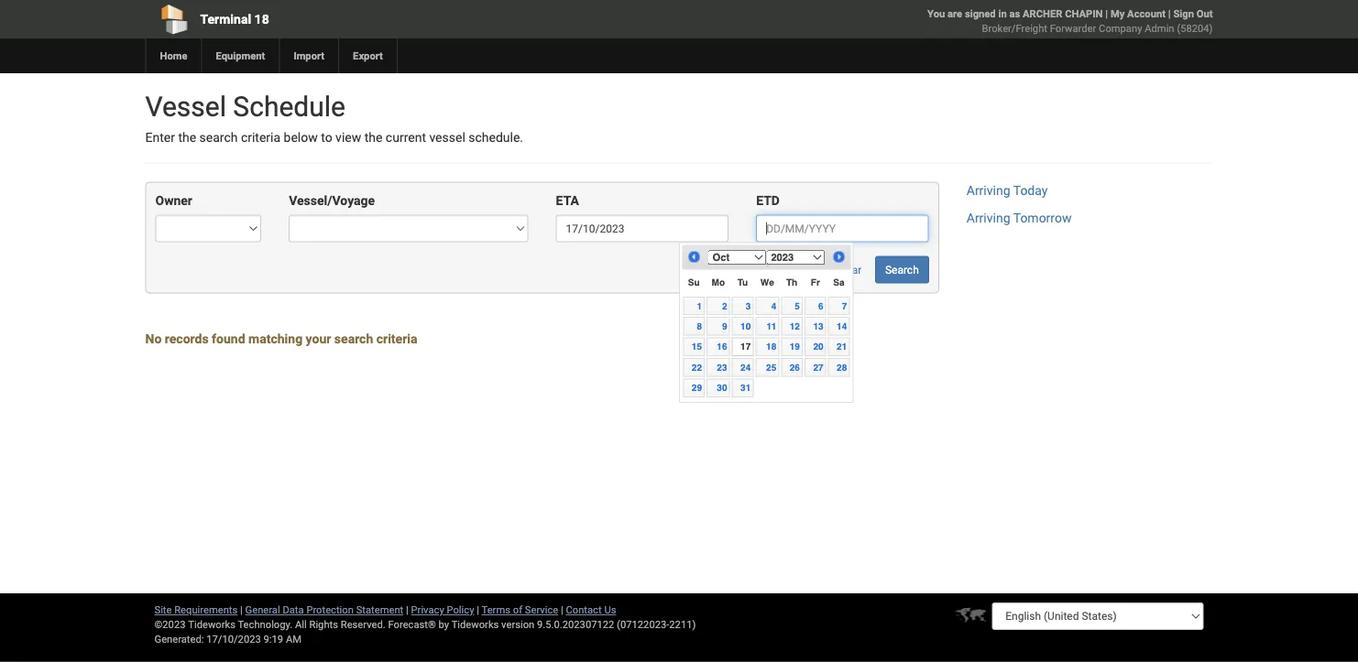 Task type: vqa. For each thing, say whether or not it's contained in the screenshot.
SLC DEMURRAGE: EMAIL: SEATTLEDEMURRAGE@SSAMARINE.COM PHONE: 888-898-5893 OPT.4
no



Task type: locate. For each thing, give the bounding box(es) containing it.
version
[[502, 619, 535, 631]]

arriving today
[[967, 183, 1048, 198]]

17 link
[[732, 338, 754, 357]]

matching
[[249, 332, 303, 347]]

are
[[948, 8, 963, 20]]

0 horizontal spatial the
[[178, 130, 196, 145]]

5 link
[[781, 297, 803, 316]]

you
[[928, 8, 946, 20]]

your
[[306, 332, 331, 347]]

7
[[842, 301, 848, 312]]

the right enter
[[178, 130, 196, 145]]

0 vertical spatial search
[[199, 130, 238, 145]]

arriving down arriving today link
[[967, 211, 1011, 226]]

vessel/voyage
[[289, 193, 375, 209]]

statement
[[356, 605, 404, 617]]

arriving tomorrow
[[967, 211, 1072, 226]]

search down vessel at the top
[[199, 130, 238, 145]]

30
[[717, 383, 728, 394]]

0 horizontal spatial criteria
[[241, 130, 281, 145]]

forecast®
[[388, 619, 436, 631]]

| left sign
[[1169, 8, 1172, 20]]

the
[[178, 130, 196, 145], [365, 130, 383, 145]]

1 link
[[684, 297, 705, 316]]

site requirements | general data protection statement | privacy policy | terms of service | contact us ©2023 tideworks technology. all rights reserved. forecast® by tideworks version 9.5.0.202307122 (07122023-2211) generated: 17/10/2023 9:19 am
[[155, 605, 696, 646]]

7 link
[[829, 297, 850, 316]]

search button
[[876, 256, 930, 284]]

22
[[692, 362, 702, 373]]

criteria
[[241, 130, 281, 145], [377, 332, 418, 347]]

su
[[688, 277, 700, 288]]

of
[[513, 605, 523, 617]]

10 link
[[732, 317, 754, 336]]

criteria right your
[[377, 332, 418, 347]]

9.5.0.202307122
[[537, 619, 615, 631]]

0 vertical spatial 18
[[255, 11, 269, 27]]

arriving today link
[[967, 183, 1048, 198]]

arriving for arriving tomorrow
[[967, 211, 1011, 226]]

clear
[[837, 264, 862, 276]]

©2023 tideworks
[[155, 619, 236, 631]]

1 horizontal spatial criteria
[[377, 332, 418, 347]]

us
[[605, 605, 617, 617]]

today
[[1014, 183, 1048, 198]]

arriving for arriving today
[[967, 183, 1011, 198]]

policy
[[447, 605, 474, 617]]

| left 'general'
[[240, 605, 243, 617]]

2
[[723, 301, 728, 312]]

1
[[697, 301, 702, 312]]

tu
[[738, 277, 748, 288]]

general data protection statement link
[[245, 605, 404, 617]]

th
[[787, 277, 798, 288]]

6
[[819, 301, 824, 312]]

1 horizontal spatial the
[[365, 130, 383, 145]]

home link
[[145, 39, 201, 73]]

21 link
[[829, 338, 850, 357]]

25
[[767, 362, 777, 373]]

0 horizontal spatial 18
[[255, 11, 269, 27]]

equipment link
[[201, 39, 279, 73]]

| left "my"
[[1106, 8, 1109, 20]]

tideworks
[[452, 619, 499, 631]]

| up "tideworks"
[[477, 605, 480, 617]]

2 arriving from the top
[[967, 211, 1011, 226]]

forwarder
[[1051, 22, 1097, 34]]

9
[[723, 321, 728, 332]]

27
[[814, 362, 824, 373]]

records
[[165, 332, 209, 347]]

tomorrow
[[1014, 211, 1072, 226]]

arriving up "arriving tomorrow" on the top of page
[[967, 183, 1011, 198]]

criteria left the below
[[241, 130, 281, 145]]

18 up 25
[[767, 342, 777, 353]]

1 vertical spatial 18
[[767, 342, 777, 353]]

11
[[767, 321, 777, 332]]

13 link
[[805, 317, 827, 336]]

6 link
[[805, 297, 827, 316]]

search
[[199, 130, 238, 145], [335, 332, 373, 347]]

29
[[692, 383, 702, 394]]

as
[[1010, 8, 1021, 20]]

search right your
[[335, 332, 373, 347]]

17/10/2023
[[207, 634, 261, 646]]

1 arriving from the top
[[967, 183, 1011, 198]]

1 horizontal spatial search
[[335, 332, 373, 347]]

rights
[[309, 619, 338, 631]]

0 vertical spatial criteria
[[241, 130, 281, 145]]

vessel
[[145, 90, 226, 123]]

no
[[145, 332, 162, 347]]

equipment
[[216, 50, 265, 62]]

the right view
[[365, 130, 383, 145]]

1 vertical spatial criteria
[[377, 332, 418, 347]]

schedule
[[233, 90, 346, 123]]

18 inside "link"
[[255, 11, 269, 27]]

1 horizontal spatial 18
[[767, 342, 777, 353]]

|
[[1106, 8, 1109, 20], [1169, 8, 1172, 20], [240, 605, 243, 617], [406, 605, 409, 617], [477, 605, 480, 617], [561, 605, 564, 617]]

4
[[772, 301, 777, 312]]

0 vertical spatial arriving
[[967, 183, 1011, 198]]

18
[[255, 11, 269, 27], [767, 342, 777, 353]]

18 right terminal
[[255, 11, 269, 27]]

14 link
[[829, 317, 850, 336]]

data
[[283, 605, 304, 617]]

1 vertical spatial arriving
[[967, 211, 1011, 226]]

fr
[[811, 277, 821, 288]]

search inside vessel schedule enter the search criteria below to view the current vessel schedule.
[[199, 130, 238, 145]]

eta
[[556, 193, 579, 209]]

0 horizontal spatial search
[[199, 130, 238, 145]]

15
[[692, 342, 702, 353]]



Task type: describe. For each thing, give the bounding box(es) containing it.
privacy
[[411, 605, 444, 617]]

clear button
[[827, 256, 872, 284]]

19
[[790, 342, 800, 353]]

8
[[697, 321, 702, 332]]

account
[[1128, 8, 1166, 20]]

export link
[[338, 39, 397, 73]]

1 the from the left
[[178, 130, 196, 145]]

29 link
[[684, 379, 705, 398]]

export
[[353, 50, 383, 62]]

am
[[286, 634, 302, 646]]

vessel schedule enter the search criteria below to view the current vessel schedule.
[[145, 90, 524, 145]]

20 link
[[805, 338, 827, 357]]

terminal 18
[[200, 11, 269, 27]]

my
[[1111, 8, 1125, 20]]

20
[[814, 342, 824, 353]]

23
[[717, 362, 728, 373]]

home
[[160, 50, 188, 62]]

2 the from the left
[[365, 130, 383, 145]]

contact
[[566, 605, 602, 617]]

found
[[212, 332, 245, 347]]

31 link
[[732, 379, 754, 398]]

chapin
[[1066, 8, 1104, 20]]

1 vertical spatial search
[[335, 332, 373, 347]]

mo
[[712, 277, 725, 288]]

by
[[439, 619, 449, 631]]

import
[[294, 50, 325, 62]]

we
[[761, 277, 775, 288]]

technology.
[[238, 619, 293, 631]]

25 link
[[756, 359, 780, 377]]

you are signed in as archer chapin | my account | sign out broker/freight forwarder company admin (58204)
[[928, 8, 1214, 34]]

service
[[525, 605, 559, 617]]

12 link
[[781, 317, 803, 336]]

sa
[[834, 277, 845, 288]]

company
[[1100, 22, 1143, 34]]

12
[[790, 321, 800, 332]]

schedule.
[[469, 130, 524, 145]]

view
[[336, 130, 361, 145]]

27 link
[[805, 359, 827, 377]]

no records found matching your search criteria
[[145, 332, 418, 347]]

21
[[837, 342, 848, 353]]

26
[[790, 362, 800, 373]]

ETA text field
[[556, 215, 729, 242]]

24 link
[[732, 359, 754, 377]]

protection
[[307, 605, 354, 617]]

enter
[[145, 130, 175, 145]]

13
[[814, 321, 824, 332]]

24
[[741, 362, 751, 373]]

terminal
[[200, 11, 251, 27]]

terminal 18 link
[[145, 0, 574, 39]]

3
[[746, 301, 751, 312]]

3 link
[[732, 297, 754, 316]]

reserved.
[[341, 619, 386, 631]]

requirements
[[174, 605, 238, 617]]

30 link
[[707, 379, 730, 398]]

current
[[386, 130, 426, 145]]

14
[[837, 321, 848, 332]]

archer
[[1023, 8, 1063, 20]]

criteria inside vessel schedule enter the search criteria below to view the current vessel schedule.
[[241, 130, 281, 145]]

ETD text field
[[757, 215, 930, 242]]

17
[[741, 342, 751, 353]]

8 link
[[684, 317, 705, 336]]

vessel
[[430, 130, 466, 145]]

site requirements link
[[155, 605, 238, 617]]

terms of service link
[[482, 605, 559, 617]]

privacy policy link
[[411, 605, 474, 617]]

owner
[[155, 193, 193, 209]]

generated:
[[155, 634, 204, 646]]

| up forecast®
[[406, 605, 409, 617]]

general
[[245, 605, 280, 617]]

to
[[321, 130, 333, 145]]

31
[[741, 383, 751, 394]]

9 link
[[707, 317, 730, 336]]

site
[[155, 605, 172, 617]]

19 link
[[781, 338, 803, 357]]

| up 9.5.0.202307122
[[561, 605, 564, 617]]

28 link
[[829, 359, 850, 377]]

out
[[1197, 8, 1214, 20]]

2 link
[[707, 297, 730, 316]]

in
[[999, 8, 1007, 20]]

4 link
[[756, 297, 780, 316]]

22 link
[[684, 359, 705, 377]]

9:19
[[264, 634, 283, 646]]

16
[[717, 342, 728, 353]]



